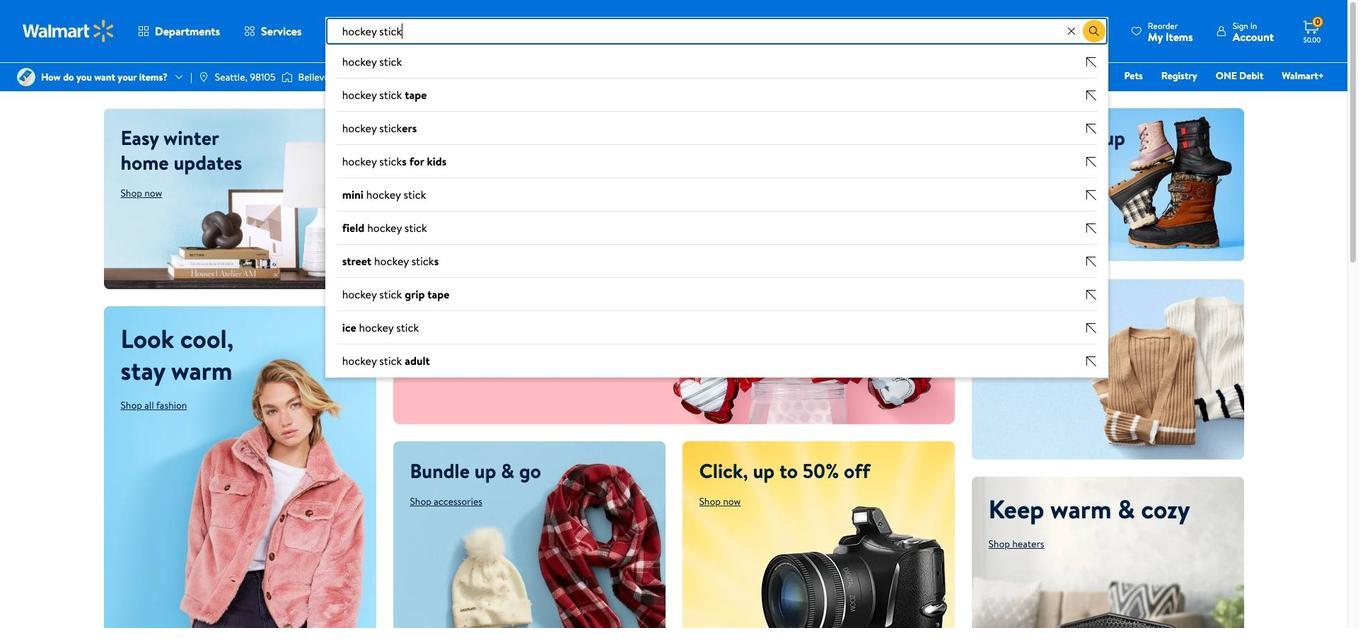 Task type: vqa. For each thing, say whether or not it's contained in the screenshot.
Update query to hockey stick grip tape image
yes



Task type: describe. For each thing, give the bounding box(es) containing it.
update query to field hockey stick image
[[1086, 223, 1097, 234]]

1 horizontal spatial  image
[[281, 70, 293, 84]]

update query to hockey sticks for kids image
[[1086, 156, 1097, 168]]

Search search field
[[325, 17, 1108, 45]]

search icon image
[[1089, 25, 1100, 37]]

0 horizontal spatial  image
[[17, 68, 35, 86]]

update query to hockey stick grip tape image
[[1086, 289, 1097, 301]]

update query to hockey stick adult image
[[1086, 356, 1097, 367]]

walmart image
[[23, 20, 115, 42]]



Task type: locate. For each thing, give the bounding box(es) containing it.
update query to ice hockey stick image
[[1086, 322, 1097, 334]]

update query to hockey stick image
[[1086, 56, 1097, 68]]

update query to mini hockey stick image
[[1086, 189, 1097, 201]]

update query to hockey stick tape image
[[1086, 90, 1097, 101]]

clear search field text image
[[1066, 25, 1077, 36]]

group
[[325, 45, 1108, 378]]

 image
[[198, 71, 209, 83]]

update query to hockey stickers image
[[1086, 123, 1097, 134]]

 image
[[17, 68, 35, 86], [281, 70, 293, 84]]

update query to street hockey sticks image
[[1086, 256, 1097, 267]]

Walmart Site-Wide search field
[[325, 17, 1108, 378]]



